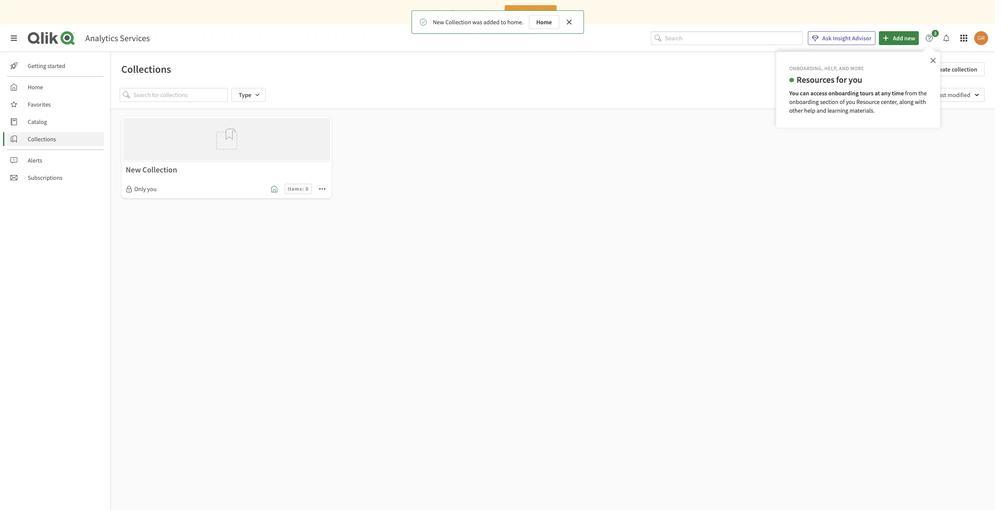 Task type: locate. For each thing, give the bounding box(es) containing it.
1 vertical spatial and
[[817, 106, 827, 114]]

collection
[[445, 18, 471, 26], [143, 165, 177, 175]]

at
[[875, 89, 881, 97]]

can
[[800, 89, 810, 97]]

create collection
[[934, 65, 978, 73]]

was
[[472, 18, 482, 26]]

0 horizontal spatial new
[[126, 165, 141, 175]]

last
[[936, 91, 947, 99]]

catalog
[[28, 118, 47, 126]]

getting started link
[[7, 59, 104, 73]]

and up for
[[840, 65, 850, 72]]

only
[[134, 185, 146, 193]]

collections down the services
[[121, 62, 171, 76]]

you
[[790, 89, 799, 97]]

1 vertical spatial collections
[[28, 135, 56, 143]]

now!
[[536, 8, 549, 16]]

0 horizontal spatial and
[[817, 106, 827, 114]]

ask insight advisor
[[823, 34, 872, 42]]

and
[[840, 65, 850, 72], [817, 106, 827, 114]]

1 horizontal spatial collections
[[121, 62, 171, 76]]

add
[[893, 34, 904, 42]]

1 vertical spatial collection
[[143, 165, 177, 175]]

alert
[[412, 10, 584, 34]]

0 vertical spatial new
[[433, 18, 444, 26]]

onboarding, help, and more
[[790, 65, 865, 72]]

onboarding down can
[[790, 98, 819, 106]]

of
[[840, 98, 845, 106]]

alert containing new collection was added to home.
[[412, 10, 584, 34]]

0 vertical spatial you
[[849, 74, 863, 85]]

new inside alert
[[433, 18, 444, 26]]

modified
[[948, 91, 971, 99]]

collections
[[121, 62, 171, 76], [28, 135, 56, 143]]

collections down 'catalog'
[[28, 135, 56, 143]]

×
[[931, 54, 937, 66]]

you
[[849, 74, 863, 85], [846, 98, 856, 106], [147, 185, 157, 193]]

collections inside navigation pane element
[[28, 135, 56, 143]]

help,
[[825, 65, 838, 72]]

1 horizontal spatial and
[[840, 65, 850, 72]]

type button
[[231, 88, 266, 102]]

1 horizontal spatial new
[[433, 18, 444, 26]]

create collection button
[[927, 62, 985, 76]]

home down now!
[[536, 18, 552, 26]]

home inside button
[[536, 18, 552, 26]]

0 vertical spatial and
[[840, 65, 850, 72]]

you right only
[[147, 185, 157, 193]]

advisor
[[853, 34, 872, 42]]

ask insight advisor button
[[809, 31, 876, 45]]

home
[[536, 18, 552, 26], [28, 83, 43, 91]]

close sidebar menu image
[[10, 35, 17, 42]]

started
[[47, 62, 65, 70]]

new down free
[[433, 18, 444, 26]]

time
[[892, 89, 904, 97]]

0 horizontal spatial onboarding
[[790, 98, 819, 106]]

home.
[[507, 18, 524, 26]]

collection
[[952, 65, 978, 73]]

remove collection from home image
[[271, 186, 278, 193]]

learning
[[828, 106, 849, 114]]

onboarding inside 'from the onboarding section of you resource center, along with other help and learning materials.'
[[790, 98, 819, 106]]

0 horizontal spatial collection
[[143, 165, 177, 175]]

free days remaining: 30
[[438, 8, 498, 16]]

from the onboarding section of you resource center, along with other help and learning materials.
[[790, 89, 929, 114]]

Search for collections text field
[[134, 88, 228, 102]]

resources
[[797, 74, 835, 85]]

1 vertical spatial home
[[28, 83, 43, 91]]

getting
[[28, 62, 46, 70]]

alerts link
[[7, 153, 104, 167]]

subscriptions
[[28, 174, 63, 182]]

1 vertical spatial onboarding
[[790, 98, 819, 106]]

2 vertical spatial you
[[147, 185, 157, 193]]

new for new collection
[[126, 165, 141, 175]]

and down section
[[817, 106, 827, 114]]

new up only
[[126, 165, 141, 175]]

1 horizontal spatial collection
[[445, 18, 471, 26]]

collection up only you
[[143, 165, 177, 175]]

0 vertical spatial onboarding
[[829, 89, 859, 97]]

0 horizontal spatial collections
[[28, 135, 56, 143]]

3 button
[[923, 30, 942, 45]]

from
[[906, 89, 918, 97]]

1 vertical spatial you
[[846, 98, 856, 106]]

remaining:
[[464, 8, 491, 16]]

0 horizontal spatial home
[[28, 83, 43, 91]]

more actions image
[[319, 186, 326, 193]]

and inside 'from the onboarding section of you resource center, along with other help and learning materials.'
[[817, 106, 827, 114]]

last modified
[[936, 91, 971, 99]]

collection for new collection
[[143, 165, 177, 175]]

home button
[[529, 15, 559, 29]]

0 vertical spatial home
[[536, 18, 552, 26]]

new collection was added to home.
[[433, 18, 524, 26]]

you inside 'from the onboarding section of you resource center, along with other help and learning materials.'
[[846, 98, 856, 106]]

1 vertical spatial new
[[126, 165, 141, 175]]

subscriptions link
[[7, 171, 104, 185]]

activate
[[513, 8, 535, 16]]

only you
[[134, 185, 157, 193]]

greg robinson image
[[975, 31, 989, 45]]

3
[[935, 30, 937, 36]]

onboarding
[[829, 89, 859, 97], [790, 98, 819, 106]]

searchbar element
[[652, 31, 803, 45]]

resource
[[857, 98, 880, 106]]

new
[[433, 18, 444, 26], [126, 165, 141, 175]]

onboarding up 'of'
[[829, 89, 859, 97]]

you right 'of'
[[846, 98, 856, 106]]

collection down days
[[445, 18, 471, 26]]

activate now!
[[513, 8, 549, 16]]

home up favorites
[[28, 83, 43, 91]]

0 vertical spatial collection
[[445, 18, 471, 26]]

1 horizontal spatial home
[[536, 18, 552, 26]]

you down more
[[849, 74, 863, 85]]



Task type: vqa. For each thing, say whether or not it's contained in the screenshot.
the bottom and
yes



Task type: describe. For each thing, give the bounding box(es) containing it.
to
[[501, 18, 506, 26]]

create
[[934, 65, 951, 73]]

filters region
[[111, 81, 996, 109]]

items:
[[288, 186, 304, 192]]

× dialog
[[776, 52, 941, 128]]

0
[[306, 186, 309, 192]]

activate now! link
[[505, 5, 557, 19]]

any
[[882, 89, 891, 97]]

catalog link
[[7, 115, 104, 129]]

section
[[821, 98, 839, 106]]

onboarding,
[[790, 65, 824, 72]]

add new
[[893, 34, 916, 42]]

Last modified field
[[931, 88, 985, 102]]

30
[[492, 8, 498, 16]]

the
[[919, 89, 927, 97]]

home inside navigation pane element
[[28, 83, 43, 91]]

1 horizontal spatial onboarding
[[829, 89, 859, 97]]

center,
[[881, 98, 899, 106]]

analytics services element
[[85, 33, 150, 43]]

ask
[[823, 34, 832, 42]]

along
[[900, 98, 914, 106]]

collections link
[[7, 132, 104, 146]]

new collection
[[126, 165, 177, 175]]

items: 0
[[288, 186, 309, 192]]

analytics
[[85, 33, 118, 43]]

more
[[851, 65, 865, 72]]

added
[[484, 18, 500, 26]]

days
[[451, 8, 462, 16]]

new for new collection was added to home.
[[433, 18, 444, 26]]

for
[[837, 74, 847, 85]]

services
[[120, 33, 150, 43]]

0 vertical spatial collections
[[121, 62, 171, 76]]

you can access onboarding tours at any time
[[790, 89, 904, 97]]

help
[[805, 106, 816, 114]]

free
[[438, 8, 449, 16]]

alerts
[[28, 156, 42, 164]]

getting started
[[28, 62, 65, 70]]

navigation pane element
[[0, 55, 111, 188]]

favorites
[[28, 101, 51, 108]]

home link
[[7, 80, 104, 94]]

× button
[[931, 54, 937, 66]]

with
[[915, 98, 927, 106]]

new
[[905, 34, 916, 42]]

collection for new collection was added to home.
[[445, 18, 471, 26]]

analytics services
[[85, 33, 150, 43]]

tours
[[860, 89, 874, 97]]

materials.
[[850, 106, 875, 114]]

favorites link
[[7, 98, 104, 111]]

insight
[[833, 34, 851, 42]]

resources for you
[[797, 74, 863, 85]]

add new button
[[880, 31, 919, 45]]

type
[[239, 91, 251, 99]]

other
[[790, 106, 803, 114]]

Search text field
[[665, 31, 803, 45]]

access
[[811, 89, 828, 97]]



